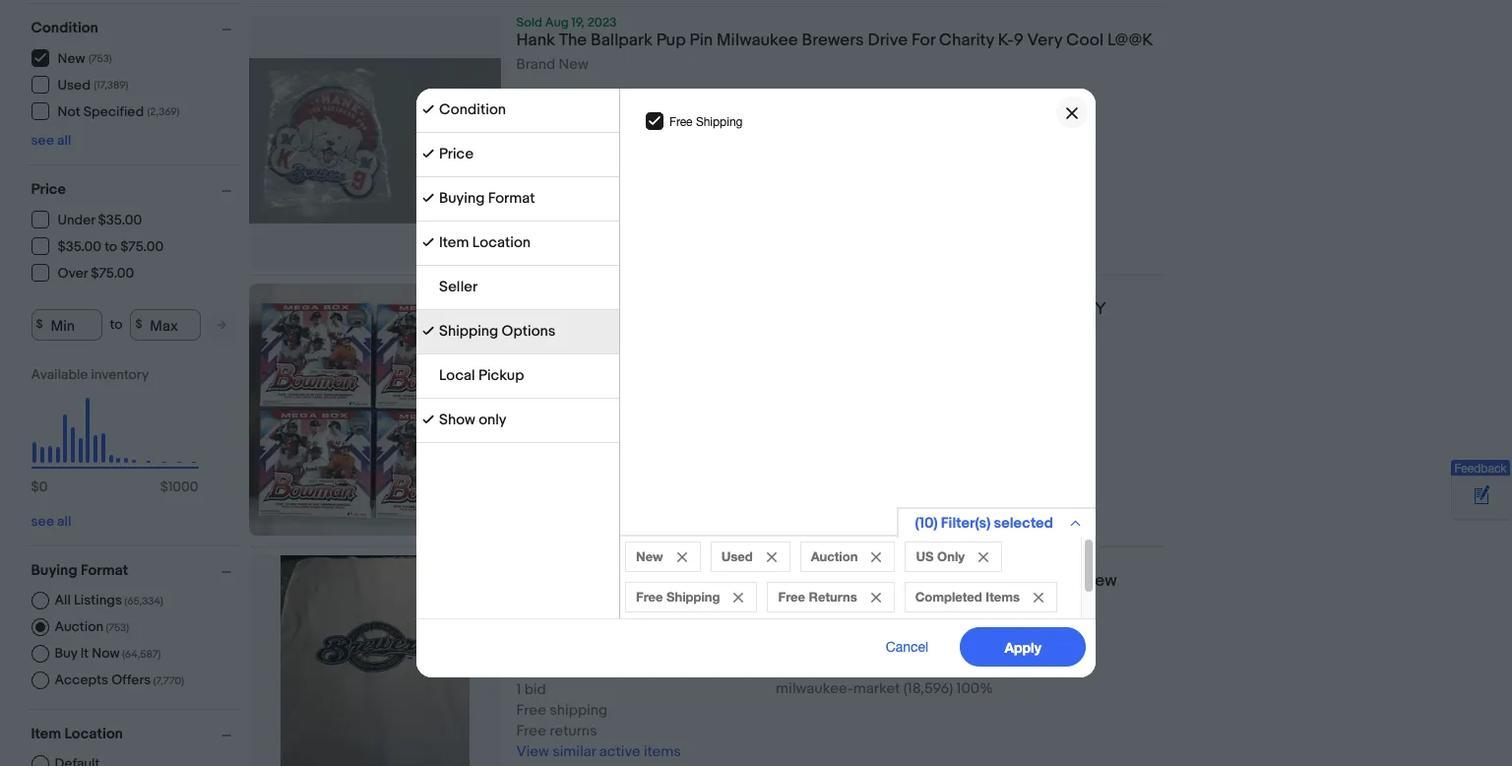 Task type: describe. For each thing, give the bounding box(es) containing it.
price for 'price' tab
[[439, 145, 474, 163]]

see all for condition
[[31, 131, 71, 148]]

see all button for condition
[[31, 131, 71, 148]]

remove filter - item location - us only image
[[979, 553, 989, 562]]

available
[[31, 366, 88, 383]]

under
[[58, 212, 95, 228]]

for
[[912, 31, 936, 50]]

hank the ballpark pup pin milwaukee brewers drive for charity k-9 very cool l@@k link
[[517, 31, 1166, 56]]

filter applied image for show
[[423, 414, 434, 425]]

similar inside view similar active items sell one like this
[[553, 471, 596, 490]]

over $75.00
[[58, 265, 134, 282]]

brewers inside milwaukee brewers promo sga blanket big huge 39" x 56" baseball brand new l@@k ! brand new
[[602, 571, 664, 591]]

x
[[924, 571, 933, 591]]

plus
[[866, 655, 894, 674]]

view inside milwaukee-market (18,596) 100% free shipping free returns view similar active items
[[517, 743, 549, 762]]

item location for item location dropdown button
[[31, 724, 123, 743]]

1 bid for $9.79
[[517, 681, 546, 700]]

shipping inside tab
[[439, 322, 499, 341]]

baseball inside lot of 4 (four) 2021 bowman baseball trading cards mega boxes factory sealed brand new
[[754, 299, 819, 319]]

0 vertical spatial shipping
[[696, 115, 743, 129]]

k-
[[998, 31, 1014, 50]]

remove filter - condition - used image
[[767, 553, 777, 562]]

(64,587)
[[122, 648, 161, 660]]

see all for price
[[31, 513, 71, 529]]

bowman
[[684, 299, 750, 319]]

milwaukee brewers promo sga blanket big huge 39" x 56" baseball brand new l@@k ! image
[[280, 556, 469, 766]]

1000
[[168, 478, 198, 495]]

show
[[439, 411, 476, 429]]

(17,389)
[[94, 79, 128, 92]]

condition tab
[[417, 89, 619, 133]]

used (17,389)
[[58, 77, 128, 94]]

auction for auction (753)
[[55, 618, 103, 635]]

$79.99
[[517, 380, 594, 411]]

item location button
[[31, 724, 240, 743]]

accepts
[[55, 671, 108, 688]]

seller
[[439, 278, 478, 296]]

milwaukee-market (18,596) 100% free shipping free returns view similar active items
[[517, 680, 993, 762]]

item location for item location tab
[[439, 233, 531, 252]]

1 view similar active items link from the top
[[517, 181, 681, 200]]

new up used (17,389)
[[58, 50, 85, 67]]

ballpark
[[591, 31, 653, 50]]

bid for $9.79
[[525, 681, 546, 700]]

1 shipping from the top
[[550, 430, 608, 448]]

$35.00 to $75.00
[[58, 238, 164, 255]]

buying format for the buying format dropdown button
[[31, 561, 128, 580]]

one inside view similar active items sell one like this
[[545, 492, 570, 510]]

(65,334)
[[124, 594, 163, 607]]

items inside free returns view similar active items sell one like this
[[644, 181, 681, 200]]

location for item location tab
[[473, 233, 531, 252]]

free returns view similar active items sell one like this
[[517, 161, 681, 221]]

(753) for new
[[89, 52, 112, 65]]

0 vertical spatial $75.00
[[120, 238, 164, 255]]

(18,596)
[[904, 680, 954, 699]]

56"
[[937, 571, 962, 591]]

not specified (2,369)
[[58, 103, 180, 120]]

completed items
[[916, 589, 1020, 605]]

view similar active items sell one like this
[[517, 471, 681, 510]]

0
[[39, 478, 48, 495]]

one inside free returns view similar active items sell one like this
[[545, 202, 570, 221]]

selected
[[994, 514, 1054, 533]]

rated
[[823, 655, 863, 674]]

free inside free returns view similar active items sell one like this
[[517, 161, 547, 179]]

not
[[58, 103, 80, 120]]

lot of 4 (four) 2021 bowman baseball trading cards mega boxes factory sealed brand new
[[517, 299, 1107, 363]]

4
[[574, 299, 585, 319]]

sold
[[517, 15, 543, 31]]

us
[[916, 549, 934, 564]]

new inside lot of 4 (four) 2021 bowman baseball trading cards mega boxes factory sealed brand new
[[559, 345, 589, 363]]

milwaukee brewers promo sga blanket big huge 39" x 56" baseball brand new l@@k ! brand new
[[517, 571, 1117, 635]]

item for item location tab
[[439, 233, 469, 252]]

graph of available inventory between $0 and $1000+ image
[[31, 366, 198, 505]]

view inside view similar active items sell one like this
[[517, 471, 549, 490]]

lot of 4 (four) 2021 bowman baseball trading cards mega boxes factory sealed image
[[249, 284, 501, 536]]

top
[[795, 655, 819, 674]]

under $35.00 link
[[31, 210, 143, 228]]

buying for the buying format dropdown button
[[31, 561, 77, 580]]

top rated plus
[[795, 655, 894, 674]]

hank
[[517, 31, 555, 50]]

price tab
[[417, 133, 619, 177]]

0 vertical spatial free shipping
[[670, 115, 743, 129]]

1 vertical spatial free shipping
[[636, 589, 720, 605]]

of
[[549, 299, 571, 319]]

options
[[502, 322, 556, 341]]

$ 0
[[31, 478, 48, 495]]

cool
[[1067, 31, 1104, 50]]

0 vertical spatial $35.00
[[98, 212, 142, 228]]

us only
[[916, 549, 965, 564]]

filter(s)
[[941, 514, 991, 533]]

pup
[[657, 31, 686, 50]]

remove filter - shipping options - free shipping image
[[734, 593, 744, 603]]

over
[[58, 265, 88, 282]]

apply
[[1005, 639, 1042, 655]]

milwaukee brewers promo sga blanket big huge 39" x 56" baseball brand new l@@k ! link
[[517, 571, 1166, 618]]

price button
[[31, 180, 240, 198]]

remove filter - show only - completed items image
[[1034, 593, 1044, 603]]

buying format button
[[31, 561, 240, 580]]

buy it now (64,587)
[[55, 645, 161, 661]]

remove filter - buying format - auction image
[[872, 553, 882, 562]]

it
[[80, 645, 89, 661]]

2023
[[588, 15, 617, 31]]

hank the ballpark pup pin milwaukee brewers drive for charity k-9 very cool l@@k heading
[[517, 31, 1154, 50]]

pin
[[690, 31, 713, 50]]

1 for $13.99
[[517, 119, 521, 138]]

condition for condition tab on the top of page
[[439, 100, 506, 119]]

format for the buying format dropdown button
[[81, 561, 128, 580]]

milwaukee inside sold  aug 19, 2023 hank the ballpark pup pin milwaukee brewers drive for charity k-9 very cool l@@k brand new
[[717, 31, 798, 50]]

1 for $9.79
[[517, 681, 521, 700]]

mega
[[935, 299, 978, 319]]

over $75.00 link
[[31, 263, 135, 282]]

format for buying format "tab"
[[488, 189, 535, 208]]

tab list containing condition
[[417, 89, 619, 443]]

sga
[[722, 571, 757, 591]]

sold  aug 19, 2023 hank the ballpark pup pin milwaukee brewers drive for charity k-9 very cool l@@k brand new
[[517, 15, 1154, 74]]

blanket
[[761, 571, 818, 591]]

used for used
[[722, 549, 753, 564]]

!
[[566, 592, 571, 612]]

remove filter - condition - new image
[[677, 553, 687, 562]]

pickup
[[479, 366, 524, 385]]

see all button for price
[[31, 513, 71, 529]]

accepts offers (7,770)
[[55, 671, 184, 688]]

100%
[[957, 680, 993, 699]]

3 view similar active items link from the top
[[517, 743, 681, 762]]

view inside free returns view similar active items sell one like this
[[517, 181, 549, 200]]

boxes
[[982, 299, 1029, 319]]



Task type: locate. For each thing, give the bounding box(es) containing it.
1 bid from the top
[[525, 119, 546, 138]]

see for condition
[[31, 131, 54, 148]]

2 sell from the top
[[517, 492, 542, 510]]

now
[[92, 645, 120, 661]]

lot of 4 (four) 2021 bowman baseball trading cards mega boxes factory sealed link
[[517, 299, 1166, 346]]

baseball inside milwaukee brewers promo sga blanket big huge 39" x 56" baseball brand new l@@k ! brand new
[[966, 571, 1031, 591]]

filter applied image inside item location tab
[[423, 236, 434, 248]]

new down the
[[559, 55, 589, 74]]

similar
[[553, 181, 596, 200], [553, 471, 596, 490], [553, 743, 596, 762]]

2 one from the top
[[545, 492, 570, 510]]

similar inside milwaukee-market (18,596) 100% free shipping free returns view similar active items
[[553, 743, 596, 762]]

(753) up buy it now (64,587)
[[106, 621, 129, 634]]

items inside view similar active items sell one like this
[[644, 471, 681, 490]]

brand down 'options'
[[517, 345, 556, 363]]

bid for $13.99
[[525, 119, 546, 138]]

auction up 'big'
[[811, 549, 858, 564]]

shipping
[[696, 115, 743, 129], [439, 322, 499, 341], [667, 589, 720, 605]]

1 view from the top
[[517, 181, 549, 200]]

0 horizontal spatial used
[[58, 77, 91, 94]]

condition up new (753)
[[31, 18, 98, 37]]

0 horizontal spatial buying format
[[31, 561, 128, 580]]

$75.00 down $35.00 to $75.00 on the left
[[91, 265, 134, 282]]

hank the ballpark pup pin milwaukee brewers drive for charity k-9 very cool l@@k image
[[249, 58, 501, 223]]

1 vertical spatial this
[[600, 492, 625, 510]]

1 vertical spatial shipping
[[550, 702, 608, 720]]

auction
[[811, 549, 858, 564], [55, 618, 103, 635]]

shipping options
[[439, 322, 556, 341]]

item location
[[439, 233, 531, 252], [31, 724, 123, 743]]

shipping down $9.79
[[550, 702, 608, 720]]

l@@k right "cool"
[[1108, 31, 1154, 50]]

1 horizontal spatial buying
[[439, 189, 485, 208]]

buying format tab
[[417, 177, 619, 222]]

$35.00 to $75.00 link
[[31, 237, 165, 255]]

new inside sold  aug 19, 2023 hank the ballpark pup pin milwaukee brewers drive for charity k-9 very cool l@@k brand new
[[559, 55, 589, 74]]

this inside view similar active items sell one like this
[[600, 492, 625, 510]]

1 vertical spatial l@@k
[[517, 592, 562, 612]]

1 bid for $13.99
[[517, 119, 546, 138]]

see all button down 0
[[31, 513, 71, 529]]

brand up $9.79
[[517, 617, 556, 635]]

active inside free returns view similar active items sell one like this
[[600, 181, 641, 200]]

remove filter - show only - free returns image
[[871, 593, 881, 603]]

charity
[[939, 31, 995, 50]]

sell up item location tab
[[517, 202, 542, 221]]

like inside view similar active items sell one like this
[[573, 492, 597, 510]]

0 vertical spatial buying
[[439, 189, 485, 208]]

3 items from the top
[[644, 743, 681, 762]]

(10)
[[916, 514, 938, 533]]

brewers left drive
[[802, 31, 864, 50]]

condition inside condition tab
[[439, 100, 506, 119]]

0 vertical spatial baseball
[[754, 299, 819, 319]]

condition button
[[31, 18, 240, 37]]

1 horizontal spatial format
[[488, 189, 535, 208]]

active inside milwaukee-market (18,596) 100% free shipping free returns view similar active items
[[600, 743, 641, 762]]

1 vertical spatial buying format
[[31, 561, 128, 580]]

buying for buying format "tab"
[[439, 189, 485, 208]]

this
[[600, 202, 625, 221], [600, 492, 625, 510]]

big
[[821, 571, 846, 591]]

filter applied image for buying
[[423, 192, 434, 204]]

view down free shipping
[[517, 471, 549, 490]]

milwaukee brewers promo sga blanket big huge 39" x 56" baseball brand new l@@k ! heading
[[517, 571, 1117, 612]]

2 vertical spatial items
[[644, 743, 681, 762]]

0 vertical spatial buying format
[[439, 189, 535, 208]]

2 bid from the top
[[525, 681, 546, 700]]

1 vertical spatial items
[[644, 471, 681, 490]]

9
[[1014, 31, 1024, 50]]

1 vertical spatial $75.00
[[91, 265, 134, 282]]

tab list
[[417, 89, 619, 443]]

new right items
[[1083, 571, 1117, 591]]

buy
[[55, 645, 77, 661]]

filter applied image inside condition tab
[[423, 103, 434, 115]]

sell inside view similar active items sell one like this
[[517, 492, 542, 510]]

see for price
[[31, 513, 54, 529]]

1 vertical spatial 1
[[517, 681, 521, 700]]

l@@k left "!"
[[517, 592, 562, 612]]

the
[[559, 31, 587, 50]]

(10) filter(s) selected
[[916, 514, 1054, 533]]

2 filter applied image from the top
[[423, 414, 434, 425]]

0 vertical spatial item location
[[439, 233, 531, 252]]

(7,770)
[[153, 674, 184, 687]]

similar down $9.79
[[553, 743, 596, 762]]

0 horizontal spatial auction
[[55, 618, 103, 635]]

brand up remove filter - show only - completed items 'icon'
[[1035, 571, 1080, 591]]

filter applied image
[[423, 192, 434, 204], [423, 414, 434, 425]]

returns
[[550, 161, 598, 179], [550, 722, 598, 741]]

apply button
[[961, 627, 1086, 667]]

1 vertical spatial milwaukee
[[517, 571, 598, 591]]

0 vertical spatial shipping
[[550, 430, 608, 448]]

new (753)
[[58, 50, 112, 67]]

brand down hank
[[517, 55, 556, 74]]

one down free shipping
[[545, 492, 570, 510]]

1 vertical spatial see all button
[[31, 513, 71, 529]]

to
[[105, 238, 117, 255], [110, 316, 122, 333]]

used for used (17,389)
[[58, 77, 91, 94]]

2 view similar active items link from the top
[[517, 471, 681, 490]]

$9.79
[[517, 652, 580, 683]]

 (64,587) Items text field
[[120, 648, 161, 660]]

buying format down 'price' tab
[[439, 189, 535, 208]]

brewers
[[802, 31, 864, 50], [602, 571, 664, 591]]

1 vertical spatial (753)
[[106, 621, 129, 634]]

Minimum Value in $ text field
[[31, 309, 102, 340]]

1 1 from the top
[[517, 119, 521, 138]]

2 view from the top
[[517, 471, 549, 490]]

3 filter applied image from the top
[[423, 236, 434, 248]]

only
[[938, 549, 965, 564]]

sell
[[517, 202, 542, 221], [517, 492, 542, 510]]

shipping inside milwaukee-market (18,596) 100% free shipping free returns view similar active items
[[550, 702, 608, 720]]

bid
[[525, 119, 546, 138], [525, 681, 546, 700]]

$13.99
[[517, 91, 591, 121]]

format down 'price' tab
[[488, 189, 535, 208]]

milwaukee inside milwaukee brewers promo sga blanket big huge 39" x 56" baseball brand new l@@k ! brand new
[[517, 571, 598, 591]]

view down $9.79
[[517, 743, 549, 762]]

returns inside milwaukee-market (18,596) 100% free shipping free returns view similar active items
[[550, 722, 598, 741]]

1 vertical spatial see all
[[31, 513, 71, 529]]

(753) up used (17,389)
[[89, 52, 112, 65]]

0 vertical spatial used
[[58, 77, 91, 94]]

1 horizontal spatial condition
[[439, 100, 506, 119]]

1 all from the top
[[57, 131, 71, 148]]

filter applied image inside buying format "tab"
[[423, 192, 434, 204]]

dialog
[[0, 0, 1513, 766]]

1 vertical spatial to
[[110, 316, 122, 333]]

2 vertical spatial active
[[600, 743, 641, 762]]

0 vertical spatial to
[[105, 238, 117, 255]]

0 vertical spatial see all
[[31, 131, 71, 148]]

filter applied image
[[423, 103, 434, 115], [423, 148, 434, 160], [423, 236, 434, 248], [423, 325, 434, 337]]

show only tab
[[417, 399, 619, 443]]

1 vertical spatial sell
[[517, 492, 542, 510]]

buying format inside buying format "tab"
[[439, 189, 535, 208]]

feedback
[[1455, 462, 1507, 476]]

item location down accepts
[[31, 724, 123, 743]]

dialog containing condition
[[0, 0, 1513, 766]]

brewers left 'promo'
[[602, 571, 664, 591]]

1 see all button from the top
[[31, 131, 71, 148]]

item down accepts
[[31, 724, 61, 743]]

new inside dialog
[[636, 549, 664, 564]]

sell down free shipping
[[517, 492, 542, 510]]

sell one like this link down free shipping
[[517, 492, 625, 510]]

2 see all button from the top
[[31, 513, 71, 529]]

0 vertical spatial view similar active items link
[[517, 181, 681, 200]]

new left remove filter - condition - new 'image'
[[636, 549, 664, 564]]

buying format for buying format "tab"
[[439, 189, 535, 208]]

2 shipping from the top
[[550, 702, 608, 720]]

item for item location dropdown button
[[31, 724, 61, 743]]

new down "!"
[[559, 617, 589, 635]]

1 active from the top
[[600, 181, 641, 200]]

free
[[670, 115, 693, 129], [517, 161, 547, 179], [517, 430, 547, 448], [636, 589, 663, 605], [779, 589, 806, 605], [517, 702, 547, 720], [517, 722, 547, 741]]

$35.00 up over $75.00 "link"
[[58, 238, 101, 255]]

free shipping down pin
[[670, 115, 743, 129]]

1 returns from the top
[[550, 161, 598, 179]]

0 vertical spatial one
[[545, 202, 570, 221]]

(2,369)
[[147, 105, 180, 118]]

filter applied image inside 'price' tab
[[423, 148, 434, 160]]

listings
[[74, 591, 122, 608]]

very
[[1028, 31, 1063, 50]]

0 vertical spatial location
[[473, 233, 531, 252]]

2 see all from the top
[[31, 513, 71, 529]]

(four)
[[589, 299, 642, 319]]

to left maximum value in $ text box
[[110, 316, 122, 333]]

auction for auction
[[811, 549, 858, 564]]

3 view from the top
[[517, 743, 549, 762]]

2 active from the top
[[600, 471, 641, 490]]

1 vertical spatial sell one like this link
[[517, 492, 625, 510]]

active inside view similar active items sell one like this
[[600, 471, 641, 490]]

one up item location tab
[[545, 202, 570, 221]]

new down sealed
[[559, 345, 589, 363]]

0 vertical spatial price
[[439, 145, 474, 163]]

huge
[[850, 571, 891, 591]]

all up all
[[57, 513, 71, 529]]

$ 1000
[[160, 478, 198, 495]]

1 vertical spatial view similar active items link
[[517, 471, 681, 490]]

2 sell one like this link from the top
[[517, 492, 625, 510]]

like down free shipping
[[573, 492, 597, 510]]

0 horizontal spatial condition
[[31, 18, 98, 37]]

this up (four) on the left top of page
[[600, 202, 625, 221]]

0 vertical spatial 1
[[517, 119, 521, 138]]

only
[[479, 411, 507, 429]]

1 vertical spatial view
[[517, 471, 549, 490]]

1 sell one like this link from the top
[[517, 202, 625, 221]]

$75.00 down the under $35.00
[[120, 238, 164, 255]]

shipping down seller
[[439, 322, 499, 341]]

1 vertical spatial returns
[[550, 722, 598, 741]]

2 vertical spatial view
[[517, 743, 549, 762]]

all
[[55, 591, 71, 608]]

completed
[[916, 589, 983, 605]]

0 horizontal spatial l@@k
[[517, 592, 562, 612]]

0 vertical spatial similar
[[553, 181, 596, 200]]

1 vertical spatial condition
[[439, 100, 506, 119]]

0 vertical spatial view
[[517, 181, 549, 200]]

local pickup
[[439, 366, 524, 385]]

 (753) Items text field
[[103, 621, 129, 634]]

1 vertical spatial active
[[600, 471, 641, 490]]

see
[[31, 131, 54, 148], [31, 513, 54, 529]]

returns inside free returns view similar active items sell one like this
[[550, 161, 598, 179]]

view down 'price' tab
[[517, 181, 549, 200]]

items
[[986, 589, 1020, 605]]

similar inside free returns view similar active items sell one like this
[[553, 181, 596, 200]]

 (7,770) Items text field
[[151, 674, 184, 687]]

0 horizontal spatial location
[[64, 724, 123, 743]]

1 vertical spatial baseball
[[966, 571, 1031, 591]]

1 horizontal spatial item
[[439, 233, 469, 252]]

used
[[58, 77, 91, 94], [722, 549, 753, 564]]

0 vertical spatial active
[[600, 181, 641, 200]]

2 returns from the top
[[550, 722, 598, 741]]

lot of 4 (four) 2021 bowman baseball trading cards mega boxes factory sealed heading
[[517, 299, 1107, 340]]

promo
[[668, 571, 718, 591]]

price up under
[[31, 180, 66, 198]]

returns
[[809, 589, 858, 605]]

price for the 'price' dropdown button
[[31, 180, 66, 198]]

0 horizontal spatial buying
[[31, 561, 77, 580]]

1 1 bid from the top
[[517, 119, 546, 138]]

2 like from the top
[[573, 492, 597, 510]]

1 vertical spatial one
[[545, 492, 570, 510]]

free shipping down remove filter - condition - new 'image'
[[636, 589, 720, 605]]

sell one like this link
[[517, 202, 625, 221], [517, 492, 625, 510]]

this inside free returns view similar active items sell one like this
[[600, 202, 625, 221]]

this down free shipping
[[600, 492, 625, 510]]

buying inside "tab"
[[439, 189, 485, 208]]

1 horizontal spatial used
[[722, 549, 753, 564]]

1 vertical spatial see
[[31, 513, 54, 529]]

active
[[600, 181, 641, 200], [600, 471, 641, 490], [600, 743, 641, 762]]

all for price
[[57, 513, 71, 529]]

factory
[[1033, 299, 1107, 319]]

Maximum Value in $ text field
[[130, 309, 201, 340]]

 (65,334) Items text field
[[122, 594, 163, 607]]

1 vertical spatial all
[[57, 513, 71, 529]]

0 vertical spatial milwaukee
[[717, 31, 798, 50]]

1 vertical spatial location
[[64, 724, 123, 743]]

(753) for auction
[[106, 621, 129, 634]]

0 vertical spatial bid
[[525, 119, 546, 138]]

filter applied image for shipping options
[[423, 325, 434, 337]]

1 horizontal spatial brewers
[[802, 31, 864, 50]]

0 vertical spatial see
[[31, 131, 54, 148]]

see all button down the not on the left of the page
[[31, 131, 71, 148]]

1 vertical spatial used
[[722, 549, 753, 564]]

0 vertical spatial all
[[57, 131, 71, 148]]

see all down 0
[[31, 513, 71, 529]]

1 vertical spatial filter applied image
[[423, 414, 434, 425]]

price down condition tab on the top of page
[[439, 145, 474, 163]]

1 like from the top
[[573, 202, 597, 221]]

format up all listings (65,334)
[[81, 561, 128, 580]]

2 this from the top
[[600, 492, 625, 510]]

(10) filter(s) selected button
[[897, 507, 1096, 538]]

0 horizontal spatial format
[[81, 561, 128, 580]]

$35.00 up $35.00 to $75.00 on the left
[[98, 212, 142, 228]]

brewers inside sold  aug 19, 2023 hank the ballpark pup pin milwaukee brewers drive for charity k-9 very cool l@@k brand new
[[802, 31, 864, 50]]

2 all from the top
[[57, 513, 71, 529]]

baseball
[[754, 299, 819, 319], [966, 571, 1031, 591]]

1 vertical spatial bid
[[525, 681, 546, 700]]

location inside tab
[[473, 233, 531, 252]]

all listings (65,334)
[[55, 591, 163, 608]]

1 this from the top
[[600, 202, 625, 221]]

returns down $9.79
[[550, 722, 598, 741]]

0 vertical spatial items
[[644, 181, 681, 200]]

(753)
[[89, 52, 112, 65], [106, 621, 129, 634]]

$75.00 inside "link"
[[91, 265, 134, 282]]

local
[[439, 366, 475, 385]]

1 horizontal spatial location
[[473, 233, 531, 252]]

item location inside tab
[[439, 233, 531, 252]]

0 vertical spatial sell one like this link
[[517, 202, 625, 221]]

free shipping
[[670, 115, 743, 129], [636, 589, 720, 605]]

1 vertical spatial $35.00
[[58, 238, 101, 255]]

similar down free shipping
[[553, 471, 596, 490]]

returns down $13.99
[[550, 161, 598, 179]]

1 similar from the top
[[553, 181, 596, 200]]

see all button
[[31, 131, 71, 148], [31, 513, 71, 529]]

3 similar from the top
[[553, 743, 596, 762]]

used up sga
[[722, 549, 753, 564]]

1 horizontal spatial auction
[[811, 549, 858, 564]]

1 horizontal spatial buying format
[[439, 189, 535, 208]]

0 vertical spatial auction
[[811, 549, 858, 564]]

filter applied image for price
[[423, 148, 434, 160]]

l@@k inside sold  aug 19, 2023 hank the ballpark pup pin milwaukee brewers drive for charity k-9 very cool l@@k brand new
[[1108, 31, 1154, 50]]

used inside dialog
[[722, 549, 753, 564]]

1 horizontal spatial milwaukee
[[717, 31, 798, 50]]

to down the under $35.00
[[105, 238, 117, 255]]

item location up seller
[[439, 233, 531, 252]]

(753) inside auction (753)
[[106, 621, 129, 634]]

buying format up all
[[31, 561, 128, 580]]

0 vertical spatial condition
[[31, 18, 98, 37]]

all for condition
[[57, 131, 71, 148]]

0 vertical spatial 1 bid
[[517, 119, 546, 138]]

1 filter applied image from the top
[[423, 192, 434, 204]]

1 sell from the top
[[517, 202, 542, 221]]

filter applied image inside show only tab
[[423, 414, 434, 425]]

0 horizontal spatial baseball
[[754, 299, 819, 319]]

baseball down remove filter - item location - us only icon
[[966, 571, 1031, 591]]

format inside "tab"
[[488, 189, 535, 208]]

buying up all
[[31, 561, 77, 580]]

inventory
[[91, 366, 149, 383]]

2 similar from the top
[[553, 471, 596, 490]]

3 active from the top
[[600, 743, 641, 762]]

2021
[[646, 299, 681, 319]]

0 horizontal spatial milwaukee
[[517, 571, 598, 591]]

1 filter applied image from the top
[[423, 103, 434, 115]]

free shipping
[[517, 430, 608, 448]]

0 vertical spatial brewers
[[802, 31, 864, 50]]

1 items from the top
[[644, 181, 681, 200]]

baseball left "trading" on the top right
[[754, 299, 819, 319]]

brand inside sold  aug 19, 2023 hank the ballpark pup pin milwaukee brewers drive for charity k-9 very cool l@@k brand new
[[517, 55, 556, 74]]

1 vertical spatial auction
[[55, 618, 103, 635]]

2 vertical spatial view similar active items link
[[517, 743, 681, 762]]

filter applied image for condition
[[423, 103, 434, 115]]

buying down 'price' tab
[[439, 189, 485, 208]]

like inside free returns view similar active items sell one like this
[[573, 202, 597, 221]]

under $35.00
[[58, 212, 142, 228]]

$75.00
[[120, 238, 164, 255], [91, 265, 134, 282]]

2 1 bid from the top
[[517, 681, 546, 700]]

trading
[[823, 299, 880, 319]]

location for item location dropdown button
[[64, 724, 123, 743]]

1 vertical spatial price
[[31, 180, 66, 198]]

(753) inside new (753)
[[89, 52, 112, 65]]

available inventory
[[31, 366, 149, 383]]

used up the not on the left of the page
[[58, 77, 91, 94]]

1 horizontal spatial item location
[[439, 233, 531, 252]]

0 horizontal spatial price
[[31, 180, 66, 198]]

auction up the it
[[55, 618, 103, 635]]

shipping options tab
[[417, 310, 619, 355]]

2 filter applied image from the top
[[423, 148, 434, 160]]

2 items from the top
[[644, 471, 681, 490]]

1 vertical spatial 1 bid
[[517, 681, 546, 700]]

condition for condition dropdown button
[[31, 18, 98, 37]]

offers
[[111, 671, 151, 688]]

all down the not on the left of the page
[[57, 131, 71, 148]]

1 horizontal spatial price
[[439, 145, 474, 163]]

shipping down remove filter - condition - new 'image'
[[667, 589, 720, 605]]

l@@k inside milwaukee brewers promo sga blanket big huge 39" x 56" baseball brand new l@@k ! brand new
[[517, 592, 562, 612]]

4 filter applied image from the top
[[423, 325, 434, 337]]

39"
[[895, 571, 920, 591]]

items inside milwaukee-market (18,596) 100% free shipping free returns view similar active items
[[644, 743, 681, 762]]

2 vertical spatial similar
[[553, 743, 596, 762]]

1 horizontal spatial baseball
[[966, 571, 1031, 591]]

1 vertical spatial format
[[81, 561, 128, 580]]

2 vertical spatial shipping
[[667, 589, 720, 605]]

milwaukee-
[[776, 680, 854, 699]]

shipping down pin
[[696, 115, 743, 129]]

1 vertical spatial like
[[573, 492, 597, 510]]

condition up 'price' tab
[[439, 100, 506, 119]]

0 vertical spatial sell
[[517, 202, 542, 221]]

filter applied image for item location
[[423, 236, 434, 248]]

like
[[573, 202, 597, 221], [573, 492, 597, 510]]

view similar active items link
[[517, 181, 681, 200], [517, 471, 681, 490], [517, 743, 681, 762]]

0 horizontal spatial item
[[31, 724, 61, 743]]

drive
[[868, 31, 908, 50]]

aug
[[545, 15, 569, 31]]

filter applied image inside "shipping options" tab
[[423, 325, 434, 337]]

1 vertical spatial brewers
[[602, 571, 664, 591]]

1 one from the top
[[545, 202, 570, 221]]

milwaukee
[[717, 31, 798, 50], [517, 571, 598, 591]]

location down buying format "tab"
[[473, 233, 531, 252]]

0 vertical spatial returns
[[550, 161, 598, 179]]

2 1 from the top
[[517, 681, 521, 700]]

0 vertical spatial see all button
[[31, 131, 71, 148]]

item location tab
[[417, 222, 619, 266]]

free returns
[[779, 589, 858, 605]]

sell one like this link up item location tab
[[517, 202, 625, 221]]

sell inside free returns view similar active items sell one like this
[[517, 202, 542, 221]]

see all down the not on the left of the page
[[31, 131, 71, 148]]

0 vertical spatial (753)
[[89, 52, 112, 65]]

market
[[854, 680, 901, 699]]

1 vertical spatial similar
[[553, 471, 596, 490]]

item up seller
[[439, 233, 469, 252]]

auction (753)
[[55, 618, 129, 635]]

milwaukee right pin
[[717, 31, 798, 50]]

location down accepts
[[64, 724, 123, 743]]

1 see all from the top
[[31, 131, 71, 148]]

similar down 'price' tab
[[553, 181, 596, 200]]

2 see from the top
[[31, 513, 54, 529]]

shipping down $79.99 at the left of page
[[550, 430, 608, 448]]

1 see from the top
[[31, 131, 54, 148]]

0 vertical spatial item
[[439, 233, 469, 252]]

brand inside lot of 4 (four) 2021 bowman baseball trading cards mega boxes factory sealed brand new
[[517, 345, 556, 363]]

milwaukee up "!"
[[517, 571, 598, 591]]

item inside tab
[[439, 233, 469, 252]]

like up item location tab
[[573, 202, 597, 221]]

price inside tab
[[439, 145, 474, 163]]



Task type: vqa. For each thing, say whether or not it's contained in the screenshot.
Past month
no



